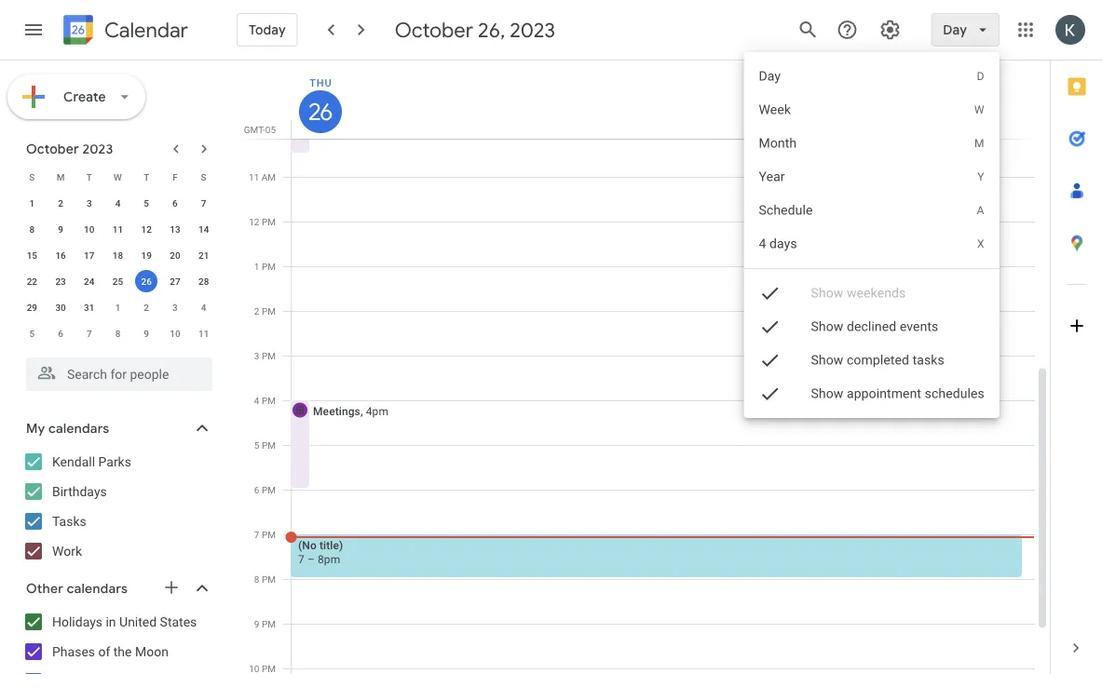Task type: vqa. For each thing, say whether or not it's contained in the screenshot.
'Language and region'
no



Task type: describe. For each thing, give the bounding box(es) containing it.
calendar
[[104, 17, 188, 43]]

4 for 4 days
[[759, 236, 767, 252]]

settings menu image
[[879, 19, 901, 41]]

parks
[[98, 454, 131, 470]]

4 check checkbox item from the top
[[744, 377, 1000, 411]]

pm for 12 pm
[[262, 216, 276, 227]]

row containing 8
[[18, 216, 218, 242]]

holidays
[[52, 615, 103, 630]]

show appointment schedules
[[811, 386, 985, 402]]

other
[[26, 581, 63, 597]]

year
[[759, 169, 785, 185]]

20 element
[[164, 244, 186, 267]]

pm for 7 pm
[[262, 529, 276, 541]]

row containing 15
[[18, 242, 218, 268]]

11 for the "november 11" element
[[198, 328, 209, 339]]

29
[[27, 302, 37, 313]]

7 inside (no title) 7 – 8pm
[[298, 553, 305, 566]]

11 element
[[107, 218, 129, 240]]

am
[[262, 171, 276, 183]]

05
[[265, 124, 276, 135]]

pm for 3 pm
[[262, 350, 276, 362]]

d
[[977, 70, 985, 83]]

meetings
[[313, 405, 361, 418]]

26 inside cell
[[141, 276, 152, 287]]

12 pm
[[249, 216, 276, 227]]

24 element
[[78, 270, 100, 293]]

check for show appointment schedules
[[759, 383, 782, 405]]

31
[[84, 302, 95, 313]]

13
[[170, 224, 180, 235]]

completed
[[847, 353, 910, 368]]

today
[[249, 22, 286, 38]]

create
[[63, 89, 106, 105]]

2 for november 2 element
[[144, 302, 149, 313]]

3 pm
[[254, 350, 276, 362]]

create button
[[7, 75, 145, 119]]

november 4 element
[[193, 296, 215, 319]]

title)
[[320, 539, 343, 552]]

appointment
[[847, 386, 922, 402]]

year menu item
[[744, 160, 1000, 194]]

0 vertical spatial 5
[[144, 198, 149, 209]]

25
[[113, 276, 123, 287]]

14 element
[[193, 218, 215, 240]]

0 horizontal spatial 1
[[29, 198, 35, 209]]

november 3 element
[[164, 296, 186, 319]]

pm for 1 pm
[[262, 261, 276, 272]]

kendall
[[52, 454, 95, 470]]

3 for 3 pm
[[254, 350, 260, 362]]

4 up 11 element
[[115, 198, 121, 209]]

day inside dropdown button
[[943, 22, 967, 38]]

november 1 element
[[107, 296, 129, 319]]

3 check checkbox item from the top
[[744, 344, 1000, 377]]

4 pm
[[254, 395, 276, 406]]

the
[[114, 644, 132, 660]]

add other calendars image
[[162, 579, 181, 597]]

,
[[361, 405, 363, 418]]

day menu item
[[744, 60, 1000, 93]]

pm for 6 pm
[[262, 485, 276, 496]]

my calendars
[[26, 421, 109, 437]]

pm for 5 pm
[[262, 440, 276, 451]]

schedule
[[759, 203, 813, 218]]

2 check checkbox item from the top
[[744, 310, 1000, 344]]

my calendars button
[[4, 414, 231, 444]]

check for show weekends
[[759, 282, 782, 305]]

kendall parks
[[52, 454, 131, 470]]

check for show declined events
[[759, 316, 782, 338]]

show for show declined events
[[811, 319, 844, 335]]

calendars for other calendars
[[67, 581, 128, 597]]

12 element
[[135, 218, 158, 240]]

4 days
[[759, 236, 798, 252]]

28
[[198, 276, 209, 287]]

states
[[160, 615, 197, 630]]

13 element
[[164, 218, 186, 240]]

0 vertical spatial 8
[[29, 224, 35, 235]]

26 column header
[[291, 61, 1035, 139]]

24
[[84, 276, 95, 287]]

declined
[[847, 319, 897, 335]]

6 pm
[[254, 485, 276, 496]]

1 pm
[[254, 261, 276, 272]]

y
[[978, 171, 985, 184]]

october for october 26, 2023
[[395, 17, 473, 43]]

weekends
[[847, 286, 906, 301]]

month menu item
[[744, 127, 1000, 160]]

15 element
[[21, 244, 43, 267]]

21 element
[[193, 244, 215, 267]]

week menu item
[[744, 93, 1000, 127]]

november 7 element
[[78, 322, 100, 345]]

20
[[170, 250, 180, 261]]

23 element
[[49, 270, 72, 293]]

days
[[770, 236, 798, 252]]

0 vertical spatial 2023
[[510, 17, 556, 43]]

2 pm
[[254, 306, 276, 317]]

birthdays
[[52, 484, 107, 500]]

show for show weekends
[[811, 286, 844, 301]]

holidays in united states
[[52, 615, 197, 630]]

events
[[900, 319, 939, 335]]

work
[[52, 544, 82, 559]]

18
[[113, 250, 123, 261]]

schedule menu item
[[744, 194, 1000, 227]]

of
[[98, 644, 110, 660]]

thursday, october 26, today element
[[299, 90, 342, 133]]

22
[[27, 276, 37, 287]]

w inside "row"
[[114, 171, 122, 183]]

calendar heading
[[101, 17, 188, 43]]

1 for november 1 element at the left top of page
[[115, 302, 121, 313]]

thu
[[310, 77, 332, 89]]

2 t from the left
[[144, 171, 149, 183]]

pm for 8 pm
[[262, 574, 276, 585]]

row containing 22
[[18, 268, 218, 295]]

6 for 6 pm
[[254, 485, 260, 496]]

f
[[173, 171, 178, 183]]

12 for 12 pm
[[249, 216, 260, 227]]

0 vertical spatial 9
[[58, 224, 63, 235]]

4pm
[[366, 405, 389, 418]]

27 element
[[164, 270, 186, 293]]

row containing 29
[[18, 295, 218, 321]]

thu 26
[[308, 77, 332, 126]]

7 down 6 pm
[[254, 529, 260, 541]]

tasks
[[52, 514, 86, 529]]

schedules
[[925, 386, 985, 402]]

26, today element
[[135, 270, 158, 293]]

other calendars
[[26, 581, 128, 597]]

show completed tasks
[[811, 353, 945, 368]]

pm for 2 pm
[[262, 306, 276, 317]]

17 element
[[78, 244, 100, 267]]



Task type: locate. For each thing, give the bounding box(es) containing it.
1 horizontal spatial 6
[[172, 198, 178, 209]]

pm left (no
[[262, 529, 276, 541]]

11 for 11 element
[[113, 224, 123, 235]]

november 2 element
[[135, 296, 158, 319]]

9 inside 26 grid
[[254, 619, 260, 630]]

4 check from the top
[[759, 383, 782, 405]]

row group containing 1
[[18, 190, 218, 347]]

0 horizontal spatial 2023
[[82, 141, 113, 157]]

4 pm from the top
[[262, 350, 276, 362]]

31 element
[[78, 296, 100, 319]]

1 vertical spatial 3
[[172, 302, 178, 313]]

26 down thu
[[308, 97, 331, 126]]

3 row from the top
[[18, 216, 218, 242]]

1 vertical spatial 9
[[144, 328, 149, 339]]

show left declined at right
[[811, 319, 844, 335]]

check checkbox item
[[744, 277, 1000, 310], [744, 310, 1000, 344], [744, 344, 1000, 377], [744, 377, 1000, 411]]

day up week
[[759, 69, 781, 84]]

1 s from the left
[[29, 171, 35, 183]]

m inside menu item
[[975, 137, 985, 150]]

check checkbox item down declined at right
[[744, 344, 1000, 377]]

1 check checkbox item from the top
[[744, 277, 1000, 310]]

calendars for my calendars
[[48, 421, 109, 437]]

pm down 7 pm
[[262, 574, 276, 585]]

1
[[29, 198, 35, 209], [254, 261, 260, 272], [115, 302, 121, 313]]

gmt-
[[244, 124, 265, 135]]

26 down 19
[[141, 276, 152, 287]]

11 inside 26 grid
[[249, 171, 259, 183]]

2 check from the top
[[759, 316, 782, 338]]

a
[[977, 204, 985, 217]]

1 horizontal spatial w
[[975, 103, 985, 117]]

2023 down "create"
[[82, 141, 113, 157]]

support image
[[836, 19, 859, 41]]

2 s from the left
[[201, 171, 207, 183]]

2 vertical spatial 1
[[115, 302, 121, 313]]

14
[[198, 224, 209, 235]]

1 horizontal spatial m
[[975, 137, 985, 150]]

2 horizontal spatial 11
[[249, 171, 259, 183]]

1 check from the top
[[759, 282, 782, 305]]

show left 'weekends'
[[811, 286, 844, 301]]

6 inside grid
[[254, 485, 260, 496]]

5 inside 26 grid
[[254, 440, 260, 451]]

12 for 12
[[141, 224, 152, 235]]

1 horizontal spatial t
[[144, 171, 149, 183]]

1 vertical spatial calendars
[[67, 581, 128, 597]]

5 pm from the top
[[262, 395, 276, 406]]

1 horizontal spatial 1
[[115, 302, 121, 313]]

october
[[395, 17, 473, 43], [26, 141, 79, 157]]

t left f
[[144, 171, 149, 183]]

0 horizontal spatial 2
[[58, 198, 63, 209]]

0 vertical spatial calendars
[[48, 421, 109, 437]]

8pm
[[318, 553, 340, 566]]

11
[[249, 171, 259, 183], [113, 224, 123, 235], [198, 328, 209, 339]]

21
[[198, 250, 209, 261]]

1 vertical spatial 5
[[29, 328, 35, 339]]

2 inside grid
[[254, 306, 260, 317]]

10 down november 3 element
[[170, 328, 180, 339]]

row containing 1
[[18, 190, 218, 216]]

26 grid
[[239, 42, 1050, 675]]

row group
[[18, 190, 218, 347]]

8 down november 1 element at the left top of page
[[115, 328, 121, 339]]

4 up the "november 11" element
[[201, 302, 206, 313]]

0 horizontal spatial 3
[[87, 198, 92, 209]]

0 vertical spatial m
[[975, 137, 985, 150]]

w inside 'menu item'
[[975, 103, 985, 117]]

m for month
[[975, 137, 985, 150]]

show for show appointment schedules
[[811, 386, 844, 402]]

16 element
[[49, 244, 72, 267]]

10 element
[[78, 218, 100, 240]]

1 horizontal spatial 5
[[144, 198, 149, 209]]

show declined events
[[811, 319, 939, 335]]

1 vertical spatial 8
[[115, 328, 121, 339]]

1 horizontal spatial 9
[[144, 328, 149, 339]]

1 down 12 pm
[[254, 261, 260, 272]]

4 show from the top
[[811, 386, 844, 402]]

12 inside "row"
[[141, 224, 152, 235]]

12 inside 26 grid
[[249, 216, 260, 227]]

tasks
[[913, 353, 945, 368]]

18 element
[[107, 244, 129, 267]]

pm up 2 pm at the left
[[262, 261, 276, 272]]

check checkbox item down show completed tasks at the right
[[744, 377, 1000, 411]]

4 inside 26 grid
[[254, 395, 260, 406]]

1 t from the left
[[86, 171, 92, 183]]

2023 right 26,
[[510, 17, 556, 43]]

0 horizontal spatial 11
[[113, 224, 123, 235]]

0 horizontal spatial t
[[86, 171, 92, 183]]

5 row from the top
[[18, 268, 218, 295]]

menu
[[744, 52, 1000, 418]]

7 up 14 element
[[201, 198, 206, 209]]

2 for 2 pm
[[254, 306, 260, 317]]

calendars inside "dropdown button"
[[48, 421, 109, 437]]

8 up 15 element
[[29, 224, 35, 235]]

5 down 4 pm
[[254, 440, 260, 451]]

5 down 29 element
[[29, 328, 35, 339]]

november 5 element
[[21, 322, 43, 345]]

row
[[18, 164, 218, 190], [18, 190, 218, 216], [18, 216, 218, 242], [18, 242, 218, 268], [18, 268, 218, 295], [18, 295, 218, 321], [18, 321, 218, 347]]

8 inside "element"
[[115, 328, 121, 339]]

9 down november 2 element
[[144, 328, 149, 339]]

7 down 31 element
[[87, 328, 92, 339]]

9 inside 'element'
[[144, 328, 149, 339]]

8 for 8 pm
[[254, 574, 260, 585]]

calendars inside dropdown button
[[67, 581, 128, 597]]

2 horizontal spatial 3
[[254, 350, 260, 362]]

day button
[[931, 7, 1000, 52]]

9
[[58, 224, 63, 235], [144, 328, 149, 339], [254, 619, 260, 630]]

11 down november 4 element
[[198, 328, 209, 339]]

4 for november 4 element
[[201, 302, 206, 313]]

0 horizontal spatial 6
[[58, 328, 63, 339]]

1 vertical spatial 26
[[141, 276, 152, 287]]

9 pm
[[254, 619, 276, 630]]

november 11 element
[[193, 322, 215, 345]]

10 for november 10 element
[[170, 328, 180, 339]]

1 vertical spatial m
[[57, 171, 65, 183]]

19
[[141, 250, 152, 261]]

9 down 8 pm
[[254, 619, 260, 630]]

8 for november 8 "element"
[[115, 328, 121, 339]]

1 horizontal spatial 26
[[308, 97, 331, 126]]

november 10 element
[[164, 322, 186, 345]]

5 pm
[[254, 440, 276, 451]]

3 for november 3 element
[[172, 302, 178, 313]]

0 vertical spatial october
[[395, 17, 473, 43]]

26,
[[478, 17, 505, 43]]

october left 26,
[[395, 17, 473, 43]]

2 row from the top
[[18, 190, 218, 216]]

7 pm
[[254, 529, 276, 541]]

8 inside 26 grid
[[254, 574, 260, 585]]

show for show completed tasks
[[811, 353, 844, 368]]

phases
[[52, 644, 95, 660]]

28 element
[[193, 270, 215, 293]]

26 inside thu 26
[[308, 97, 331, 126]]

3 show from the top
[[811, 353, 844, 368]]

25 element
[[107, 270, 129, 293]]

calendars up in on the bottom of the page
[[67, 581, 128, 597]]

3 inside november 3 element
[[172, 302, 178, 313]]

row containing s
[[18, 164, 218, 190]]

s down "october 2023"
[[29, 171, 35, 183]]

5 up 12 element at the left top
[[144, 198, 149, 209]]

my
[[26, 421, 45, 437]]

11 up 18
[[113, 224, 123, 235]]

0 horizontal spatial 10
[[84, 224, 95, 235]]

2023
[[510, 17, 556, 43], [82, 141, 113, 157]]

pm for 9 pm
[[262, 619, 276, 630]]

2 horizontal spatial 1
[[254, 261, 260, 272]]

12 down the 11 am
[[249, 216, 260, 227]]

1 horizontal spatial 3
[[172, 302, 178, 313]]

check for show completed tasks
[[759, 350, 782, 372]]

3 up 10 "element"
[[87, 198, 92, 209]]

other calendars list
[[4, 608, 231, 675]]

3 check from the top
[[759, 350, 782, 372]]

day
[[943, 22, 967, 38], [759, 69, 781, 84]]

1 up november 8 "element"
[[115, 302, 121, 313]]

2 vertical spatial 8
[[254, 574, 260, 585]]

30 element
[[49, 296, 72, 319]]

0 vertical spatial 6
[[172, 198, 178, 209]]

1 horizontal spatial october
[[395, 17, 473, 43]]

calendars up kendall
[[48, 421, 109, 437]]

9 up 16 element
[[58, 224, 63, 235]]

10 pm from the top
[[262, 619, 276, 630]]

19 element
[[135, 244, 158, 267]]

27
[[170, 276, 180, 287]]

4 for 4 pm
[[254, 395, 260, 406]]

22 element
[[21, 270, 43, 293]]

october for october 2023
[[26, 141, 79, 157]]

meetings , 4pm
[[313, 405, 389, 418]]

main drawer image
[[22, 19, 45, 41]]

in
[[106, 615, 116, 630]]

0 vertical spatial 1
[[29, 198, 35, 209]]

30
[[55, 302, 66, 313]]

5
[[144, 198, 149, 209], [29, 328, 35, 339], [254, 440, 260, 451]]

1 vertical spatial w
[[114, 171, 122, 183]]

0 horizontal spatial october
[[26, 141, 79, 157]]

0 horizontal spatial s
[[29, 171, 35, 183]]

23
[[55, 276, 66, 287]]

show left completed
[[811, 353, 844, 368]]

6 down 30 element
[[58, 328, 63, 339]]

26 cell
[[132, 268, 161, 295]]

pm down 4 pm
[[262, 440, 276, 451]]

november 8 element
[[107, 322, 129, 345]]

1 up 15 element
[[29, 198, 35, 209]]

2 down 1 pm
[[254, 306, 260, 317]]

today button
[[237, 7, 298, 52]]

menu containing check
[[744, 52, 1000, 418]]

november 9 element
[[135, 322, 158, 345]]

0 horizontal spatial 8
[[29, 224, 35, 235]]

pm down 8 pm
[[262, 619, 276, 630]]

show left "appointment"
[[811, 386, 844, 402]]

Search for people text field
[[37, 358, 201, 391]]

0 vertical spatial w
[[975, 103, 985, 117]]

2 vertical spatial 5
[[254, 440, 260, 451]]

pm for 4 pm
[[262, 395, 276, 406]]

october 2023
[[26, 141, 113, 157]]

0 horizontal spatial day
[[759, 69, 781, 84]]

9 pm from the top
[[262, 574, 276, 585]]

2 vertical spatial 3
[[254, 350, 260, 362]]

0 horizontal spatial w
[[114, 171, 122, 183]]

1 horizontal spatial 8
[[115, 328, 121, 339]]

3 down 27 element
[[172, 302, 178, 313]]

3 pm from the top
[[262, 306, 276, 317]]

moon
[[135, 644, 169, 660]]

10 up the '17' on the left of page
[[84, 224, 95, 235]]

(no title) 7 – 8pm
[[298, 539, 343, 566]]

m down "october 2023"
[[57, 171, 65, 183]]

0 vertical spatial 26
[[308, 97, 331, 126]]

2 vertical spatial 6
[[254, 485, 260, 496]]

1 vertical spatial 1
[[254, 261, 260, 272]]

1 vertical spatial 10
[[170, 328, 180, 339]]

0 horizontal spatial 12
[[141, 224, 152, 235]]

11 am
[[249, 171, 276, 183]]

3 down 2 pm at the left
[[254, 350, 260, 362]]

w down d
[[975, 103, 985, 117]]

day inside menu item
[[759, 69, 781, 84]]

tab list
[[1051, 61, 1103, 623]]

1 horizontal spatial 10
[[170, 328, 180, 339]]

7 row from the top
[[18, 321, 218, 347]]

12
[[249, 216, 260, 227], [141, 224, 152, 235]]

12 up 19
[[141, 224, 152, 235]]

2 horizontal spatial 9
[[254, 619, 260, 630]]

10 inside november 10 element
[[170, 328, 180, 339]]

7 pm from the top
[[262, 485, 276, 496]]

7 left –
[[298, 553, 305, 566]]

pm down 1 pm
[[262, 306, 276, 317]]

8 up 9 pm
[[254, 574, 260, 585]]

1 horizontal spatial 11
[[198, 328, 209, 339]]

0 horizontal spatial 5
[[29, 328, 35, 339]]

0 horizontal spatial m
[[57, 171, 65, 183]]

8 pm
[[254, 574, 276, 585]]

day right settings menu icon
[[943, 22, 967, 38]]

2 show from the top
[[811, 319, 844, 335]]

6 row from the top
[[18, 295, 218, 321]]

9 for november 9 'element'
[[144, 328, 149, 339]]

4 row from the top
[[18, 242, 218, 268]]

1 pm from the top
[[262, 216, 276, 227]]

2 vertical spatial 11
[[198, 328, 209, 339]]

check checkbox item up show completed tasks at the right
[[744, 310, 1000, 344]]

1 horizontal spatial day
[[943, 22, 967, 38]]

(no
[[298, 539, 317, 552]]

pm up 7 pm
[[262, 485, 276, 496]]

0 vertical spatial day
[[943, 22, 967, 38]]

8 pm from the top
[[262, 529, 276, 541]]

m inside "row"
[[57, 171, 65, 183]]

29 element
[[21, 296, 43, 319]]

t down "october 2023"
[[86, 171, 92, 183]]

4 days menu item
[[744, 227, 1000, 261]]

w up 11 element
[[114, 171, 122, 183]]

4 left days
[[759, 236, 767, 252]]

october down create dropdown button
[[26, 141, 79, 157]]

1 vertical spatial day
[[759, 69, 781, 84]]

show
[[811, 286, 844, 301], [811, 319, 844, 335], [811, 353, 844, 368], [811, 386, 844, 402]]

0 vertical spatial 3
[[87, 198, 92, 209]]

other calendars button
[[4, 574, 231, 604]]

s right f
[[201, 171, 207, 183]]

check checkbox item up declined at right
[[744, 277, 1000, 310]]

show weekends
[[811, 286, 906, 301]]

0 vertical spatial 10
[[84, 224, 95, 235]]

october 26, 2023
[[395, 17, 556, 43]]

11 left am
[[249, 171, 259, 183]]

pm down 2 pm at the left
[[262, 350, 276, 362]]

1 show from the top
[[811, 286, 844, 301]]

week
[[759, 102, 791, 117]]

2
[[58, 198, 63, 209], [144, 302, 149, 313], [254, 306, 260, 317]]

2 horizontal spatial 5
[[254, 440, 260, 451]]

None search field
[[0, 350, 231, 391]]

5 for november 5 element
[[29, 328, 35, 339]]

2 horizontal spatial 8
[[254, 574, 260, 585]]

11 for 11 am
[[249, 171, 259, 183]]

3 inside 26 grid
[[254, 350, 260, 362]]

pm
[[262, 216, 276, 227], [262, 261, 276, 272], [262, 306, 276, 317], [262, 350, 276, 362], [262, 395, 276, 406], [262, 440, 276, 451], [262, 485, 276, 496], [262, 529, 276, 541], [262, 574, 276, 585], [262, 619, 276, 630]]

1 horizontal spatial 12
[[249, 216, 260, 227]]

8
[[29, 224, 35, 235], [115, 328, 121, 339], [254, 574, 260, 585]]

6 up 13 element
[[172, 198, 178, 209]]

2 pm from the top
[[262, 261, 276, 272]]

0 horizontal spatial 9
[[58, 224, 63, 235]]

2 horizontal spatial 2
[[254, 306, 260, 317]]

1 vertical spatial october
[[26, 141, 79, 157]]

m for s
[[57, 171, 65, 183]]

0 horizontal spatial 26
[[141, 276, 152, 287]]

1 horizontal spatial s
[[201, 171, 207, 183]]

united
[[119, 615, 157, 630]]

2 vertical spatial 9
[[254, 619, 260, 630]]

16
[[55, 250, 66, 261]]

6 for november 6 element
[[58, 328, 63, 339]]

7
[[201, 198, 206, 209], [87, 328, 92, 339], [254, 529, 260, 541], [298, 553, 305, 566]]

1 horizontal spatial 2023
[[510, 17, 556, 43]]

6 pm from the top
[[262, 440, 276, 451]]

10 inside 10 "element"
[[84, 224, 95, 235]]

1 horizontal spatial 2
[[144, 302, 149, 313]]

pm down am
[[262, 216, 276, 227]]

pm down 3 pm
[[262, 395, 276, 406]]

3
[[87, 198, 92, 209], [172, 302, 178, 313], [254, 350, 260, 362]]

4 inside menu item
[[759, 236, 767, 252]]

m up y
[[975, 137, 985, 150]]

month
[[759, 136, 797, 151]]

x
[[978, 238, 985, 251]]

row containing 5
[[18, 321, 218, 347]]

4 down 3 pm
[[254, 395, 260, 406]]

5 for 5 pm
[[254, 440, 260, 451]]

15
[[27, 250, 37, 261]]

1 vertical spatial 11
[[113, 224, 123, 235]]

gmt-05
[[244, 124, 276, 135]]

2 down 26, today element
[[144, 302, 149, 313]]

calendar element
[[60, 11, 188, 52]]

2 horizontal spatial 6
[[254, 485, 260, 496]]

s
[[29, 171, 35, 183], [201, 171, 207, 183]]

1 for 1 pm
[[254, 261, 260, 272]]

6 up 7 pm
[[254, 485, 260, 496]]

26
[[308, 97, 331, 126], [141, 276, 152, 287]]

2 up 16 element
[[58, 198, 63, 209]]

0 vertical spatial 11
[[249, 171, 259, 183]]

november 6 element
[[49, 322, 72, 345]]

1 vertical spatial 6
[[58, 328, 63, 339]]

1 vertical spatial 2023
[[82, 141, 113, 157]]

17
[[84, 250, 95, 261]]

–
[[307, 553, 315, 566]]

phases of the moon
[[52, 644, 169, 660]]

october 2023 grid
[[18, 164, 218, 347]]

10 for 10 "element"
[[84, 224, 95, 235]]

9 for 9 pm
[[254, 619, 260, 630]]

my calendars list
[[4, 447, 231, 567]]

1 inside 26 grid
[[254, 261, 260, 272]]

1 row from the top
[[18, 164, 218, 190]]



